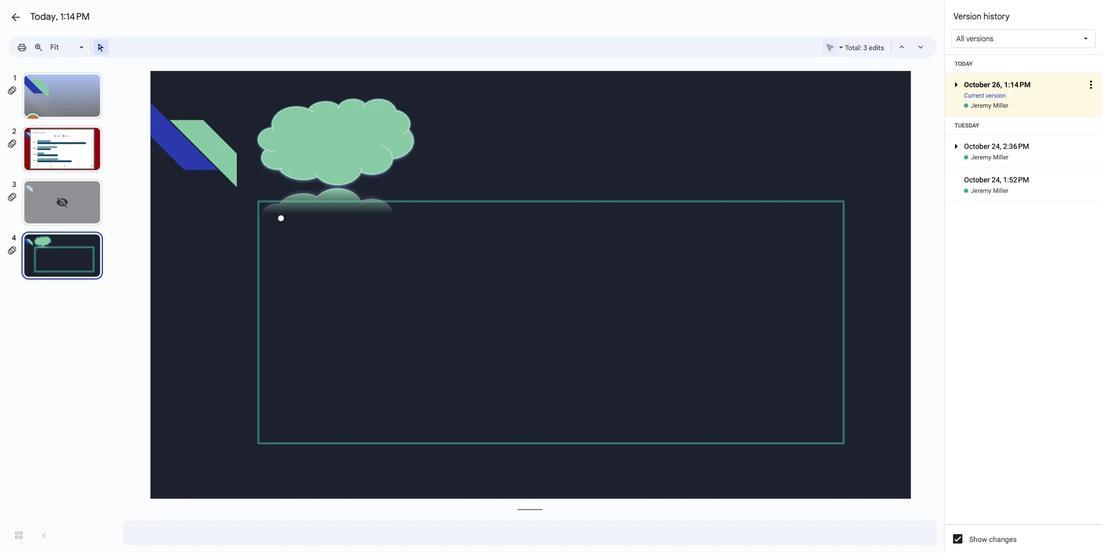 Task type: locate. For each thing, give the bounding box(es) containing it.
1 row group from the top
[[946, 55, 1102, 117]]

2 jeremy from the top
[[971, 154, 992, 161]]

today heading
[[946, 55, 1102, 73]]

total: 3 edits heading
[[845, 42, 884, 54]]

today, 1:14 pm
[[30, 11, 90, 22]]

1 vertical spatial expand detailed versions image
[[950, 140, 963, 178]]

row group
[[946, 55, 1102, 117], [946, 117, 1102, 202]]

1 expand detailed versions image from the top
[[950, 78, 963, 116]]

1 vertical spatial miller
[[993, 154, 1009, 161]]

0 vertical spatial expand detailed versions image
[[950, 78, 963, 116]]

total:
[[845, 43, 862, 52]]

cell
[[946, 168, 1102, 187]]

0 vertical spatial jeremy
[[971, 102, 992, 109]]

1 vertical spatial jeremy
[[971, 154, 992, 161]]

0 vertical spatial miller
[[993, 102, 1009, 109]]

jeremy
[[971, 102, 992, 109], [971, 154, 992, 161], [971, 187, 992, 195]]

today,
[[30, 11, 58, 22]]

edits
[[869, 43, 884, 52]]

2 vertical spatial jeremy miller
[[971, 187, 1009, 195]]

3 jeremy miller from the top
[[971, 187, 1009, 195]]

1:14 pm
[[60, 11, 90, 22]]

3
[[864, 43, 867, 52]]

Show changes checkbox
[[953, 535, 963, 544]]

show changes
[[970, 536, 1017, 544]]

all versions option
[[957, 33, 994, 44]]

more actions image
[[1085, 66, 1098, 104]]

current version cell
[[946, 66, 1102, 116]]

navigation inside today, 1:14 pm application
[[0, 62, 115, 554]]

2 vertical spatial jeremy
[[971, 187, 992, 195]]

expand detailed versions image
[[950, 78, 963, 116], [950, 140, 963, 178]]

versions list tree grid
[[946, 55, 1102, 202]]

2 vertical spatial miller
[[993, 187, 1009, 195]]

jeremy miller
[[971, 102, 1009, 109], [971, 154, 1009, 161], [971, 187, 1009, 195]]

version history
[[954, 12, 1010, 22]]

expand detailed versions image left current
[[950, 78, 963, 116]]

mode and view toolbar
[[822, 37, 931, 58]]

navigation
[[0, 62, 115, 554]]

tuesday heading
[[946, 117, 1102, 135]]

today, 1:14 pm application
[[0, 0, 1102, 554]]

miller
[[993, 102, 1009, 109], [993, 154, 1009, 161], [993, 187, 1009, 195]]

versions
[[967, 34, 994, 43]]

current version
[[964, 92, 1006, 99]]

changes
[[990, 536, 1017, 544]]

current
[[964, 92, 985, 99]]

Zoom text field
[[49, 40, 78, 54]]

expand detailed versions image down tuesday
[[950, 140, 963, 178]]

version
[[986, 92, 1006, 99]]

2 jeremy miller from the top
[[971, 154, 1009, 161]]

0 vertical spatial jeremy miller
[[971, 102, 1009, 109]]

1 vertical spatial jeremy miller
[[971, 154, 1009, 161]]

version
[[954, 12, 982, 22]]

all versions
[[957, 34, 994, 43]]

2 row group from the top
[[946, 117, 1102, 202]]

3 miller from the top
[[993, 187, 1009, 195]]

expand detailed versions image inside current version cell
[[950, 78, 963, 116]]



Task type: describe. For each thing, give the bounding box(es) containing it.
Zoom field
[[47, 40, 88, 55]]

1 jeremy miller from the top
[[971, 102, 1009, 109]]

3 jeremy from the top
[[971, 187, 992, 195]]

all
[[957, 34, 965, 43]]

live pointer settings image
[[837, 40, 844, 44]]

row group containing jeremy miller
[[946, 117, 1102, 202]]

version history section
[[946, 0, 1102, 554]]

menu bar banner
[[0, 0, 1102, 62]]

today
[[955, 60, 973, 67]]

row group containing current version
[[946, 55, 1102, 117]]

show
[[970, 536, 988, 544]]

main toolbar
[[13, 39, 109, 55]]

1 miller from the top
[[993, 102, 1009, 109]]

2 miller from the top
[[993, 154, 1009, 161]]

Name this version text field
[[963, 78, 1084, 92]]

history
[[984, 12, 1010, 22]]

2 expand detailed versions image from the top
[[950, 140, 963, 178]]

1 jeremy from the top
[[971, 102, 992, 109]]

tuesday
[[955, 122, 980, 129]]

total: 3 edits
[[845, 43, 884, 52]]



Task type: vqa. For each thing, say whether or not it's contained in the screenshot.
the top Art
no



